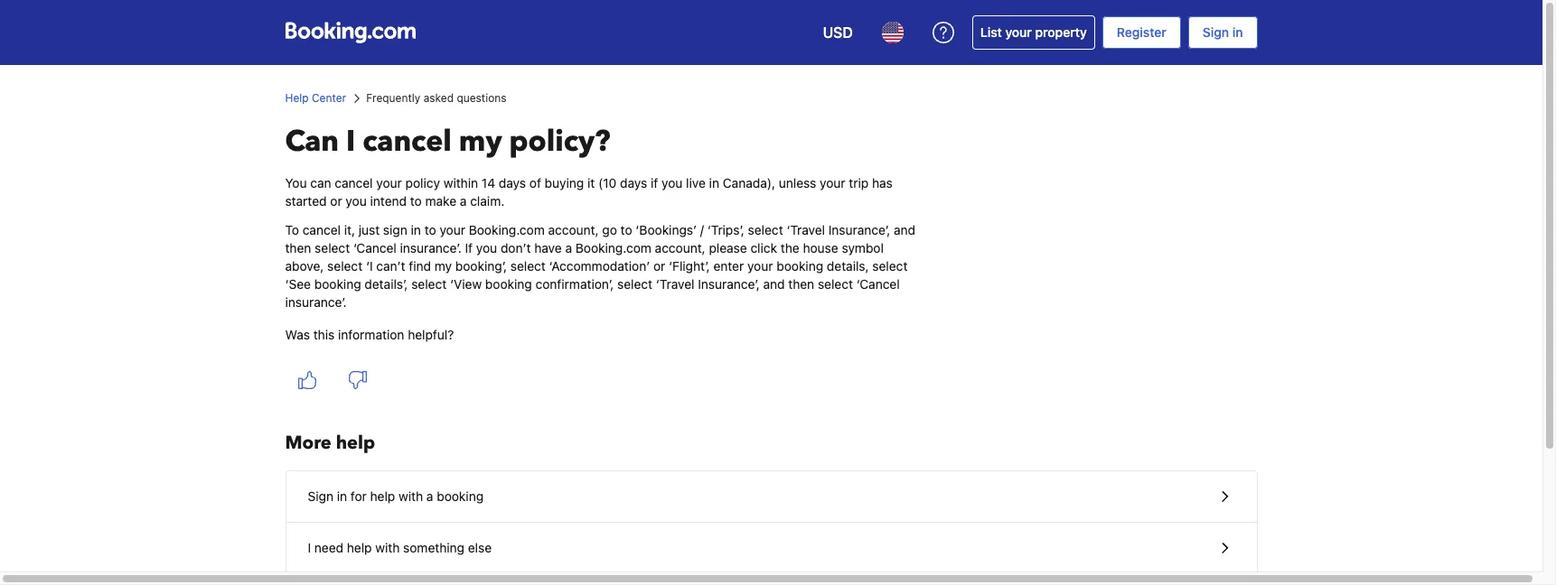 Task type: locate. For each thing, give the bounding box(es) containing it.
0 vertical spatial my
[[459, 122, 502, 162]]

0 horizontal spatial insurance'.
[[285, 295, 347, 310]]

you can cancel your policy within 14 days of buying it (10 days if you live in canada), unless your trip has started or you intend to make a claim.
[[285, 175, 893, 209]]

confirmation',
[[536, 277, 614, 292]]

to right go
[[621, 222, 633, 238]]

1 horizontal spatial booking.com
[[576, 240, 652, 256]]

1 horizontal spatial and
[[894, 222, 916, 238]]

0 horizontal spatial 'cancel
[[353, 240, 397, 256]]

0 horizontal spatial sign
[[308, 489, 334, 504]]

2 vertical spatial a
[[427, 489, 433, 504]]

0 horizontal spatial to
[[410, 193, 422, 209]]

1 vertical spatial my
[[435, 259, 452, 274]]

you right if
[[476, 240, 497, 256]]

has
[[872, 175, 893, 191]]

0 horizontal spatial then
[[285, 240, 311, 256]]

sign inside "link"
[[1203, 24, 1230, 40]]

1 vertical spatial booking.com
[[576, 240, 652, 256]]

usd button
[[812, 11, 864, 54]]

select down it,
[[315, 240, 350, 256]]

0 horizontal spatial account,
[[548, 222, 599, 238]]

'flight',
[[669, 259, 710, 274]]

list
[[981, 24, 1002, 40]]

my right 'find'
[[435, 259, 452, 274]]

0 vertical spatial insurance'.
[[400, 240, 462, 256]]

1 horizontal spatial days
[[620, 175, 648, 191]]

sign for sign in
[[1203, 24, 1230, 40]]

0 horizontal spatial booking.com
[[469, 222, 545, 238]]

'cancel
[[353, 240, 397, 256], [857, 277, 900, 292]]

cancel right can
[[335, 175, 373, 191]]

or inside to cancel it, just sign in to your booking.com account, go to 'bookings' / 'trips', select 'travel insurance', and then select 'cancel insurance'. if you don't have a booking.com account, please click the house symbol above, select 'i can't find my booking', select 'accommodation' or 'flight', enter your booking details, select 'see booking details', select 'view booking confirmation', select 'travel insurance', and then select 'cancel insurance'.
[[654, 259, 666, 274]]

and
[[894, 222, 916, 238], [763, 277, 785, 292]]

booking
[[777, 259, 824, 274], [314, 277, 361, 292], [485, 277, 532, 292], [437, 489, 484, 504]]

days left the 'of'
[[499, 175, 526, 191]]

1 horizontal spatial you
[[476, 240, 497, 256]]

0 horizontal spatial a
[[427, 489, 433, 504]]

1 vertical spatial you
[[346, 193, 367, 209]]

0 vertical spatial a
[[460, 193, 467, 209]]

select down symbol in the right of the page
[[873, 259, 908, 274]]

don't
[[501, 240, 531, 256]]

of
[[530, 175, 541, 191]]

frequently
[[366, 91, 421, 105]]

1 vertical spatial i
[[308, 541, 311, 556]]

1 vertical spatial sign
[[308, 489, 334, 504]]

1 horizontal spatial a
[[460, 193, 467, 209]]

please
[[709, 240, 747, 256]]

insurance'. down 'see
[[285, 295, 347, 310]]

unless
[[779, 175, 817, 191]]

'cancel down 'details,'
[[857, 277, 900, 292]]

1 horizontal spatial to
[[425, 222, 436, 238]]

0 horizontal spatial my
[[435, 259, 452, 274]]

1 horizontal spatial sign
[[1203, 24, 1230, 40]]

'travel down 'flight',
[[656, 277, 695, 292]]

2 horizontal spatial a
[[565, 240, 572, 256]]

enter
[[714, 259, 744, 274]]

register link
[[1103, 16, 1181, 49]]

'bookings'
[[636, 222, 697, 238]]

booking.com up don't
[[469, 222, 545, 238]]

intend
[[370, 193, 407, 209]]

0 vertical spatial then
[[285, 240, 311, 256]]

days
[[499, 175, 526, 191], [620, 175, 648, 191]]

0 horizontal spatial or
[[330, 193, 342, 209]]

1 vertical spatial insurance',
[[698, 277, 760, 292]]

2 horizontal spatial you
[[662, 175, 683, 191]]

booking up else
[[437, 489, 484, 504]]

2 vertical spatial you
[[476, 240, 497, 256]]

a inside you can cancel your policy within 14 days of buying it (10 days if you live in canada), unless your trip has started or you intend to make a claim.
[[460, 193, 467, 209]]

sign left for
[[308, 489, 334, 504]]

0 vertical spatial 'cancel
[[353, 240, 397, 256]]

booking.com
[[469, 222, 545, 238], [576, 240, 652, 256]]

2 vertical spatial cancel
[[303, 222, 341, 238]]

house
[[803, 240, 839, 256]]

then
[[285, 240, 311, 256], [789, 277, 815, 292]]

it,
[[344, 222, 355, 238]]

0 vertical spatial sign
[[1203, 24, 1230, 40]]

you right 'if'
[[662, 175, 683, 191]]

details',
[[365, 277, 408, 292]]

1 vertical spatial with
[[375, 541, 400, 556]]

if
[[651, 175, 658, 191]]

have
[[535, 240, 562, 256]]

1 horizontal spatial 'travel
[[787, 222, 825, 238]]

insurance'. up 'find'
[[400, 240, 462, 256]]

1 vertical spatial or
[[654, 259, 666, 274]]

help right for
[[370, 489, 395, 504]]

0 horizontal spatial insurance',
[[698, 277, 760, 292]]

cancel for your
[[335, 175, 373, 191]]

1 vertical spatial cancel
[[335, 175, 373, 191]]

claim.
[[470, 193, 505, 209]]

0 vertical spatial or
[[330, 193, 342, 209]]

cancel left it,
[[303, 222, 341, 238]]

1 horizontal spatial insurance',
[[829, 222, 891, 238]]

1 vertical spatial help
[[370, 489, 395, 504]]

sign right register
[[1203, 24, 1230, 40]]

then down to
[[285, 240, 311, 256]]

help right more
[[336, 431, 375, 456]]

1 horizontal spatial account,
[[655, 240, 706, 256]]

your up if
[[440, 222, 466, 238]]

'accommodation'
[[549, 259, 650, 274]]

1 vertical spatial account,
[[655, 240, 706, 256]]

i right can
[[346, 122, 355, 162]]

cancel up policy
[[363, 122, 452, 162]]

insurance',
[[829, 222, 891, 238], [698, 277, 760, 292]]

0 horizontal spatial i
[[308, 541, 311, 556]]

a right have
[[565, 240, 572, 256]]

or down can
[[330, 193, 342, 209]]

you
[[662, 175, 683, 191], [346, 193, 367, 209], [476, 240, 497, 256]]

help right need
[[347, 541, 372, 556]]

i
[[346, 122, 355, 162], [308, 541, 311, 556]]

to down make
[[425, 222, 436, 238]]

cancel inside you can cancel your policy within 14 days of buying it (10 days if you live in canada), unless your trip has started or you intend to make a claim.
[[335, 175, 373, 191]]

insurance', up symbol in the right of the page
[[829, 222, 891, 238]]

your left trip
[[820, 175, 846, 191]]

1 horizontal spatial or
[[654, 259, 666, 274]]

with right for
[[399, 489, 423, 504]]

select down 'details,'
[[818, 277, 853, 292]]

'travel up 'house'
[[787, 222, 825, 238]]

was this information helpful?
[[285, 327, 454, 343]]

2 vertical spatial help
[[347, 541, 372, 556]]

a
[[460, 193, 467, 209], [565, 240, 572, 256], [427, 489, 433, 504]]

1 vertical spatial a
[[565, 240, 572, 256]]

0 vertical spatial you
[[662, 175, 683, 191]]

property
[[1036, 24, 1087, 40]]

in
[[1233, 24, 1244, 40], [709, 175, 720, 191], [411, 222, 421, 238], [337, 489, 347, 504]]

to down policy
[[410, 193, 422, 209]]

my up 14
[[459, 122, 502, 162]]

my inside to cancel it, just sign in to your booking.com account, go to 'bookings' / 'trips', select 'travel insurance', and then select 'cancel insurance'. if you don't have a booking.com account, please click the house symbol above, select 'i can't find my booking', select 'accommodation' or 'flight', enter your booking details, select 'see booking details', select 'view booking confirmation', select 'travel insurance', and then select 'cancel insurance'.
[[435, 259, 452, 274]]

cancel
[[363, 122, 452, 162], [335, 175, 373, 191], [303, 222, 341, 238]]

help
[[285, 91, 309, 105]]

insurance', down enter
[[698, 277, 760, 292]]

a inside sign in for help with a booking link
[[427, 489, 433, 504]]

sign in for help with a booking
[[308, 489, 484, 504]]

account,
[[548, 222, 599, 238], [655, 240, 706, 256]]

you up it,
[[346, 193, 367, 209]]

1 vertical spatial insurance'.
[[285, 295, 347, 310]]

insurance'.
[[400, 240, 462, 256], [285, 295, 347, 310]]

or left 'flight',
[[654, 259, 666, 274]]

a up something
[[427, 489, 433, 504]]

1 horizontal spatial then
[[789, 277, 815, 292]]

cancel for my
[[363, 122, 452, 162]]

0 horizontal spatial you
[[346, 193, 367, 209]]

more help
[[285, 431, 375, 456]]

usd
[[823, 24, 853, 41]]

0 vertical spatial insurance',
[[829, 222, 891, 238]]

'travel
[[787, 222, 825, 238], [656, 277, 695, 292]]

just
[[359, 222, 380, 238]]

select
[[748, 222, 784, 238], [315, 240, 350, 256], [327, 259, 363, 274], [511, 259, 546, 274], [873, 259, 908, 274], [412, 277, 447, 292], [618, 277, 653, 292], [818, 277, 853, 292]]

help
[[336, 431, 375, 456], [370, 489, 395, 504], [347, 541, 372, 556]]

1 vertical spatial and
[[763, 277, 785, 292]]

with left something
[[375, 541, 400, 556]]

sign
[[1203, 24, 1230, 40], [308, 489, 334, 504]]

sign inside button
[[308, 489, 334, 504]]

symbol
[[842, 240, 884, 256]]

0 vertical spatial cancel
[[363, 122, 452, 162]]

'i
[[366, 259, 373, 274]]

something
[[403, 541, 465, 556]]

0 horizontal spatial days
[[499, 175, 526, 191]]

days left 'if'
[[620, 175, 648, 191]]

1 horizontal spatial 'cancel
[[857, 277, 900, 292]]

account, up 'flight',
[[655, 240, 706, 256]]

2 days from the left
[[620, 175, 648, 191]]

helpful?
[[408, 327, 454, 343]]

then down the
[[789, 277, 815, 292]]

'view
[[450, 277, 482, 292]]

0 vertical spatial account,
[[548, 222, 599, 238]]

'cancel up ''i'
[[353, 240, 397, 256]]

you for your
[[346, 193, 367, 209]]

my
[[459, 122, 502, 162], [435, 259, 452, 274]]

booking down above,
[[314, 277, 361, 292]]

your
[[1006, 24, 1032, 40], [376, 175, 402, 191], [820, 175, 846, 191], [440, 222, 466, 238], [748, 259, 773, 274]]

to
[[285, 222, 299, 238]]

can i cancel my policy?
[[285, 122, 611, 162]]

i left need
[[308, 541, 311, 556]]

to
[[410, 193, 422, 209], [425, 222, 436, 238], [621, 222, 633, 238]]

account, up have
[[548, 222, 599, 238]]

booking.com down go
[[576, 240, 652, 256]]

1 vertical spatial then
[[789, 277, 815, 292]]

your down "click" on the left of page
[[748, 259, 773, 274]]

sign in link
[[1189, 16, 1258, 49]]

above,
[[285, 259, 324, 274]]

0 vertical spatial 'travel
[[787, 222, 825, 238]]

1 horizontal spatial my
[[459, 122, 502, 162]]

a down within
[[460, 193, 467, 209]]

you inside to cancel it, just sign in to your booking.com account, go to 'bookings' / 'trips', select 'travel insurance', and then select 'cancel insurance'. if you don't have a booking.com account, please click the house symbol above, select 'i can't find my booking', select 'accommodation' or 'flight', enter your booking details, select 'see booking details', select 'view booking confirmation', select 'travel insurance', and then select 'cancel insurance'.
[[476, 240, 497, 256]]

0 horizontal spatial 'travel
[[656, 277, 695, 292]]

1 horizontal spatial i
[[346, 122, 355, 162]]



Task type: vqa. For each thing, say whether or not it's contained in the screenshot.
the rightmost 'Cancel
yes



Task type: describe. For each thing, give the bounding box(es) containing it.
booking inside sign in for help with a booking link
[[437, 489, 484, 504]]

to cancel it, just sign in to your booking.com account, go to 'bookings' / 'trips', select 'travel insurance', and then select 'cancel insurance'. if you don't have a booking.com account, please click the house symbol above, select 'i can't find my booking', select 'accommodation' or 'flight', enter your booking details, select 'see booking details', select 'view booking confirmation', select 'travel insurance', and then select 'cancel insurance'.
[[285, 222, 916, 310]]

sign for sign in for help with a booking
[[308, 489, 334, 504]]

'trips',
[[708, 222, 745, 238]]

to inside you can cancel your policy within 14 days of buying it (10 days if you live in canada), unless your trip has started or you intend to make a claim.
[[410, 193, 422, 209]]

trip
[[849, 175, 869, 191]]

select down 'accommodation'
[[618, 277, 653, 292]]

you
[[285, 175, 307, 191]]

a inside to cancel it, just sign in to your booking.com account, go to 'bookings' / 'trips', select 'travel insurance', and then select 'cancel insurance'. if you don't have a booking.com account, please click the house symbol above, select 'i can't find my booking', select 'accommodation' or 'flight', enter your booking details, select 'see booking details', select 'view booking confirmation', select 'travel insurance', and then select 'cancel insurance'.
[[565, 240, 572, 256]]

0 vertical spatial with
[[399, 489, 423, 504]]

0 horizontal spatial and
[[763, 277, 785, 292]]

canada),
[[723, 175, 776, 191]]

0 vertical spatial help
[[336, 431, 375, 456]]

within
[[444, 175, 478, 191]]

2 horizontal spatial to
[[621, 222, 633, 238]]

can't
[[376, 259, 406, 274]]

find
[[409, 259, 431, 274]]

go
[[602, 222, 617, 238]]

if
[[465, 240, 473, 256]]

the
[[781, 240, 800, 256]]

0 vertical spatial and
[[894, 222, 916, 238]]

0 vertical spatial i
[[346, 122, 355, 162]]

need
[[315, 541, 344, 556]]

14
[[482, 175, 496, 191]]

help inside sign in for help with a booking link
[[370, 489, 395, 504]]

1 vertical spatial 'cancel
[[857, 277, 900, 292]]

it
[[588, 175, 595, 191]]

policy
[[406, 175, 440, 191]]

center
[[312, 91, 346, 105]]

booking',
[[456, 259, 507, 274]]

i need help with something else
[[308, 541, 492, 556]]

in inside to cancel it, just sign in to your booking.com account, go to 'bookings' / 'trips', select 'travel insurance', and then select 'cancel insurance'. if you don't have a booking.com account, please click the house symbol above, select 'i can't find my booking', select 'accommodation' or 'flight', enter your booking details, select 'see booking details', select 'view booking confirmation', select 'travel insurance', and then select 'cancel insurance'.
[[411, 222, 421, 238]]

'see
[[285, 277, 311, 292]]

for
[[351, 489, 367, 504]]

live
[[686, 175, 706, 191]]

details,
[[827, 259, 869, 274]]

can
[[310, 175, 331, 191]]

booking down booking',
[[485, 277, 532, 292]]

0 vertical spatial booking.com
[[469, 222, 545, 238]]

select left ''i'
[[327, 259, 363, 274]]

your up intend
[[376, 175, 402, 191]]

buying
[[545, 175, 584, 191]]

select up "click" on the left of page
[[748, 222, 784, 238]]

questions
[[457, 91, 507, 105]]

/
[[701, 222, 704, 238]]

register
[[1117, 24, 1167, 40]]

or inside you can cancel your policy within 14 days of buying it (10 days if you live in canada), unless your trip has started or you intend to make a claim.
[[330, 193, 342, 209]]

frequently asked questions
[[366, 91, 507, 105]]

booking down the
[[777, 259, 824, 274]]

sign in for help with a booking link
[[286, 472, 1257, 523]]

can
[[285, 122, 339, 162]]

help center button
[[285, 90, 346, 107]]

help inside the i need help with something else button
[[347, 541, 372, 556]]

1 vertical spatial 'travel
[[656, 277, 695, 292]]

sign
[[383, 222, 408, 238]]

select down don't
[[511, 259, 546, 274]]

list your property
[[981, 24, 1087, 40]]

(10
[[599, 175, 617, 191]]

sign in
[[1203, 24, 1244, 40]]

in inside sign in "link"
[[1233, 24, 1244, 40]]

1 horizontal spatial insurance'.
[[400, 240, 462, 256]]

in inside sign in for help with a booking link
[[337, 489, 347, 504]]

list your property link
[[973, 15, 1096, 50]]

1 days from the left
[[499, 175, 526, 191]]

click
[[751, 240, 778, 256]]

your right list
[[1006, 24, 1032, 40]]

in inside you can cancel your policy within 14 days of buying it (10 days if you live in canada), unless your trip has started or you intend to make a claim.
[[709, 175, 720, 191]]

help center
[[285, 91, 346, 105]]

asked
[[424, 91, 454, 105]]

you for then
[[476, 240, 497, 256]]

select down 'find'
[[412, 277, 447, 292]]

was
[[285, 327, 310, 343]]

booking.com online hotel reservations image
[[285, 22, 415, 43]]

policy?
[[509, 122, 611, 162]]

i inside button
[[308, 541, 311, 556]]

make
[[425, 193, 457, 209]]

i need help with something else button
[[286, 523, 1257, 574]]

sign in for help with a booking button
[[286, 472, 1257, 523]]

else
[[468, 541, 492, 556]]

started
[[285, 193, 327, 209]]

this
[[313, 327, 335, 343]]

cancel inside to cancel it, just sign in to your booking.com account, go to 'bookings' / 'trips', select 'travel insurance', and then select 'cancel insurance'. if you don't have a booking.com account, please click the house symbol above, select 'i can't find my booking', select 'accommodation' or 'flight', enter your booking details, select 'see booking details', select 'view booking confirmation', select 'travel insurance', and then select 'cancel insurance'.
[[303, 222, 341, 238]]

information
[[338, 327, 405, 343]]

more
[[285, 431, 332, 456]]



